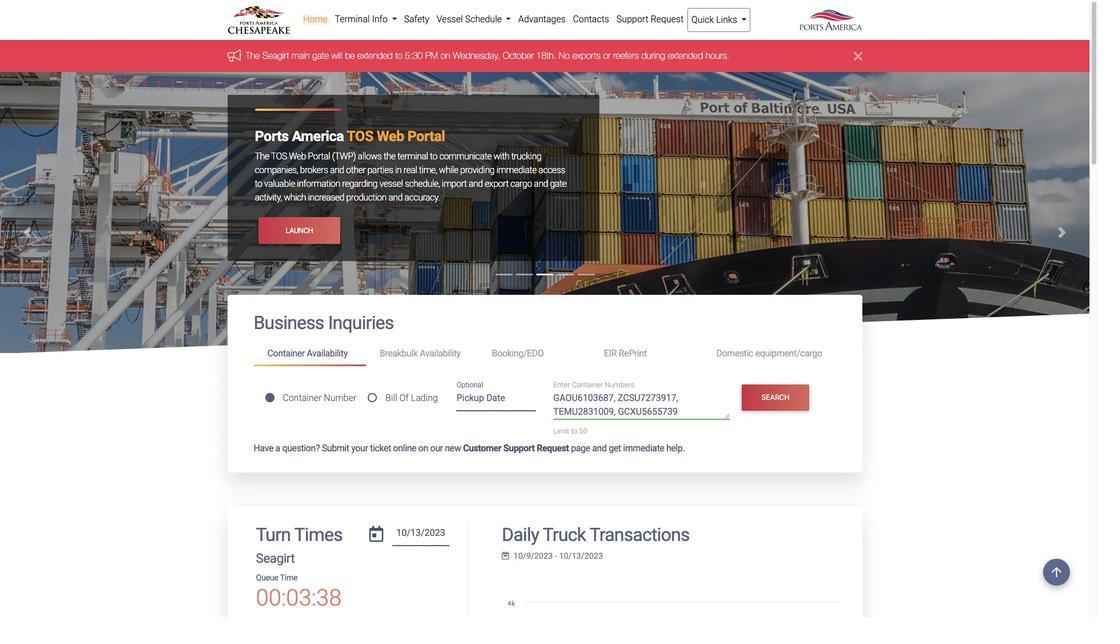 Task type: vqa. For each thing, say whether or not it's contained in the screenshot.
Business
yes



Task type: locate. For each thing, give the bounding box(es) containing it.
1 vertical spatial portal
[[308, 151, 330, 162]]

1 vertical spatial on
[[419, 443, 428, 454]]

time,
[[419, 165, 437, 176]]

support request link
[[613, 8, 688, 31]]

limit to 50
[[554, 428, 588, 436]]

allows
[[358, 151, 382, 162]]

0 vertical spatial request
[[651, 14, 684, 25]]

1 vertical spatial request
[[537, 443, 569, 454]]

the up companies,
[[255, 151, 269, 162]]

5:30
[[405, 51, 423, 61]]

web up brokers
[[289, 151, 306, 162]]

support right customer
[[504, 443, 535, 454]]

request
[[651, 14, 684, 25], [537, 443, 569, 454]]

reefers
[[613, 51, 639, 61]]

0 horizontal spatial gate
[[312, 51, 329, 61]]

eir reprint link
[[591, 344, 703, 365]]

1 vertical spatial container
[[572, 381, 603, 390]]

advantages link
[[515, 8, 569, 31]]

queue time 00:03:38
[[256, 574, 342, 612]]

container availability link
[[254, 344, 366, 366]]

1 horizontal spatial gate
[[550, 179, 567, 190]]

the
[[246, 51, 260, 61], [255, 151, 269, 162]]

container down business
[[267, 349, 305, 359]]

availability for container availability
[[307, 349, 348, 359]]

the seagirt main gate will be extended to 5:30 pm on wednesday, october 18th.  no exports or reefers during extended hours. link
[[246, 51, 730, 61]]

None text field
[[392, 524, 450, 547]]

safety link
[[401, 8, 433, 31]]

web up 'the'
[[377, 128, 404, 145]]

immediate up cargo
[[497, 165, 537, 176]]

0 vertical spatial immediate
[[497, 165, 537, 176]]

wednesday,
[[453, 51, 500, 61]]

on left our
[[419, 443, 428, 454]]

1 horizontal spatial request
[[651, 14, 684, 25]]

to
[[395, 51, 403, 61], [430, 151, 438, 162], [255, 179, 262, 190], [571, 428, 578, 436]]

1 vertical spatial gate
[[550, 179, 567, 190]]

0 vertical spatial portal
[[408, 128, 445, 145]]

portal
[[408, 128, 445, 145], [308, 151, 330, 162]]

1 vertical spatial tos
[[271, 151, 287, 162]]

business
[[254, 313, 324, 334]]

terminal info link
[[331, 8, 401, 31]]

customer support request link
[[463, 443, 569, 454]]

on inside 00:03:38 main content
[[419, 443, 428, 454]]

quick links link
[[688, 8, 751, 32]]

and left 'get'
[[592, 443, 607, 454]]

seagirt up queue
[[256, 552, 295, 566]]

0 horizontal spatial on
[[419, 443, 428, 454]]

to inside 00:03:38 main content
[[571, 428, 578, 436]]

1 horizontal spatial on
[[441, 51, 450, 61]]

to left 5:30
[[395, 51, 403, 61]]

0 vertical spatial container
[[267, 349, 305, 359]]

no
[[559, 51, 570, 61]]

extended right during
[[668, 51, 703, 61]]

1 horizontal spatial extended
[[668, 51, 703, 61]]

to up activity,
[[255, 179, 262, 190]]

while
[[439, 165, 458, 176]]

0 vertical spatial the
[[246, 51, 260, 61]]

on right pm
[[441, 51, 450, 61]]

0 vertical spatial seagirt
[[263, 51, 289, 61]]

eir
[[604, 349, 617, 359]]

turn
[[256, 524, 291, 546]]

and
[[330, 165, 344, 176], [469, 179, 483, 190], [534, 179, 548, 190], [389, 192, 403, 203], [592, 443, 607, 454]]

1 vertical spatial seagirt
[[256, 552, 295, 566]]

immediate
[[497, 165, 537, 176], [623, 443, 665, 454]]

1 vertical spatial support
[[504, 443, 535, 454]]

gate down access
[[550, 179, 567, 190]]

0 horizontal spatial extended
[[357, 51, 393, 61]]

support
[[617, 14, 649, 25], [504, 443, 535, 454]]

and down access
[[534, 179, 548, 190]]

gate inside 'alert'
[[312, 51, 329, 61]]

extended right be
[[357, 51, 393, 61]]

support inside 00:03:38 main content
[[504, 443, 535, 454]]

1 vertical spatial web
[[289, 151, 306, 162]]

extended
[[357, 51, 393, 61], [668, 51, 703, 61]]

the left main
[[246, 51, 260, 61]]

0 horizontal spatial availability
[[307, 349, 348, 359]]

bill of lading
[[386, 393, 438, 404]]

container for container number
[[283, 393, 322, 404]]

availability right "breakbulk"
[[420, 349, 461, 359]]

links
[[716, 14, 737, 25]]

request left quick
[[651, 14, 684, 25]]

daily truck transactions
[[502, 524, 690, 546]]

tos up the allows
[[347, 128, 374, 145]]

1 vertical spatial the
[[255, 151, 269, 162]]

terminal info
[[335, 14, 390, 25]]

during
[[642, 51, 665, 61]]

our
[[430, 443, 443, 454]]

in
[[395, 165, 402, 176]]

availability down business inquiries
[[307, 349, 348, 359]]

0 horizontal spatial immediate
[[497, 165, 537, 176]]

ports america tos web portal
[[255, 128, 445, 145]]

of
[[400, 393, 409, 404]]

2 vertical spatial container
[[283, 393, 322, 404]]

terminal
[[398, 151, 428, 162]]

seagirt left main
[[263, 51, 289, 61]]

inquiries
[[328, 313, 394, 334]]

request down limit
[[537, 443, 569, 454]]

valuable
[[264, 179, 295, 190]]

daily
[[502, 524, 539, 546]]

companies,
[[255, 165, 298, 176]]

container for container availability
[[267, 349, 305, 359]]

container left number
[[283, 393, 322, 404]]

immediate right 'get'
[[623, 443, 665, 454]]

0 horizontal spatial portal
[[308, 151, 330, 162]]

transactions
[[590, 524, 690, 546]]

0 horizontal spatial tos
[[271, 151, 287, 162]]

seagirt
[[263, 51, 289, 61], [256, 552, 295, 566]]

1 horizontal spatial portal
[[408, 128, 445, 145]]

container right enter
[[572, 381, 603, 390]]

tos up companies,
[[271, 151, 287, 162]]

0 horizontal spatial web
[[289, 151, 306, 162]]

terminal
[[335, 14, 370, 25]]

1 horizontal spatial immediate
[[623, 443, 665, 454]]

portal up brokers
[[308, 151, 330, 162]]

the inside the tos web portal (twp) allows the terminal to communicate with trucking companies,                         brokers and other parties in real time, while providing immediate access to valuable                         information regarding vessel schedule, import and export cargo and gate activity, which increased production and accuracy.
[[255, 151, 269, 162]]

on inside "the seagirt main gate will be extended to 5:30 pm on wednesday, october 18th.  no exports or reefers during extended hours." 'alert'
[[441, 51, 450, 61]]

domestic equipment/cargo link
[[703, 344, 836, 365]]

and inside 00:03:38 main content
[[592, 443, 607, 454]]

eir reprint
[[604, 349, 647, 359]]

gate
[[312, 51, 329, 61], [550, 179, 567, 190]]

10/9/2023 - 10/13/2023
[[514, 552, 603, 562]]

availability
[[307, 349, 348, 359], [420, 349, 461, 359]]

parties
[[368, 165, 393, 176]]

tos web portal image
[[0, 72, 1090, 543]]

america
[[292, 128, 344, 145]]

0 horizontal spatial support
[[504, 443, 535, 454]]

with
[[494, 151, 510, 162]]

number
[[324, 393, 356, 404]]

0 vertical spatial support
[[617, 14, 649, 25]]

hours.
[[706, 51, 730, 61]]

breakbulk availability link
[[366, 344, 478, 365]]

portal up terminal
[[408, 128, 445, 145]]

the
[[384, 151, 396, 162]]

ticket
[[370, 443, 391, 454]]

1 horizontal spatial availability
[[420, 349, 461, 359]]

seagirt inside 00:03:38 main content
[[256, 552, 295, 566]]

support up reefers
[[617, 14, 649, 25]]

customer
[[463, 443, 502, 454]]

1 vertical spatial immediate
[[623, 443, 665, 454]]

0 vertical spatial gate
[[312, 51, 329, 61]]

page
[[571, 443, 590, 454]]

1 horizontal spatial tos
[[347, 128, 374, 145]]

0 horizontal spatial request
[[537, 443, 569, 454]]

2 availability from the left
[[420, 349, 461, 359]]

the inside 'alert'
[[246, 51, 260, 61]]

0 vertical spatial on
[[441, 51, 450, 61]]

activity,
[[255, 192, 282, 203]]

lading
[[411, 393, 438, 404]]

ports
[[255, 128, 289, 145]]

gate left will
[[312, 51, 329, 61]]

to left '50'
[[571, 428, 578, 436]]

0 vertical spatial web
[[377, 128, 404, 145]]

00:03:38
[[256, 585, 342, 612]]

calendar day image
[[369, 527, 384, 543]]

1 availability from the left
[[307, 349, 348, 359]]

october
[[503, 51, 534, 61]]

and down vessel on the top left
[[389, 192, 403, 203]]



Task type: describe. For each thing, give the bounding box(es) containing it.
time
[[280, 574, 298, 584]]

vessel schedule link
[[433, 8, 515, 31]]

safety
[[404, 14, 429, 25]]

advantages
[[518, 14, 566, 25]]

breakbulk
[[380, 349, 418, 359]]

domestic
[[717, 349, 754, 359]]

request inside 00:03:38 main content
[[537, 443, 569, 454]]

18th.
[[537, 51, 556, 61]]

limit
[[554, 428, 570, 436]]

go to top image
[[1044, 560, 1070, 586]]

the for the tos web portal (twp) allows the terminal to communicate with trucking companies,                         brokers and other parties in real time, while providing immediate access to valuable                         information regarding vessel schedule, import and export cargo and gate activity, which increased production and accuracy.
[[255, 151, 269, 162]]

the seagirt main gate will be extended to 5:30 pm on wednesday, october 18th.  no exports or reefers during extended hours. alert
[[0, 40, 1090, 72]]

bill
[[386, 393, 397, 404]]

enter container numbers
[[554, 381, 635, 390]]

business inquiries
[[254, 313, 394, 334]]

breakbulk availability
[[380, 349, 461, 359]]

export
[[485, 179, 509, 190]]

trucking
[[511, 151, 542, 162]]

regarding
[[342, 179, 378, 190]]

reprint
[[619, 349, 647, 359]]

communicate
[[439, 151, 492, 162]]

access
[[539, 165, 565, 176]]

support request
[[617, 14, 684, 25]]

close image
[[854, 49, 862, 63]]

or
[[603, 51, 611, 61]]

will
[[331, 51, 343, 61]]

web inside the tos web portal (twp) allows the terminal to communicate with trucking companies,                         brokers and other parties in real time, while providing immediate access to valuable                         information regarding vessel schedule, import and export cargo and gate activity, which increased production and accuracy.
[[289, 151, 306, 162]]

schedule,
[[405, 179, 440, 190]]

bullhorn image
[[227, 49, 246, 62]]

providing
[[460, 165, 495, 176]]

vessel schedule
[[437, 14, 504, 25]]

numbers
[[605, 381, 635, 390]]

pm
[[425, 51, 438, 61]]

availability for breakbulk availability
[[420, 349, 461, 359]]

search button
[[742, 385, 809, 411]]

vessel
[[380, 179, 403, 190]]

times
[[294, 524, 343, 546]]

00:03:38 main content
[[219, 295, 871, 618]]

to up time,
[[430, 151, 438, 162]]

booking/edo
[[492, 349, 544, 359]]

1 extended from the left
[[357, 51, 393, 61]]

queue
[[256, 574, 278, 584]]

and down providing
[[469, 179, 483, 190]]

domestic equipment/cargo
[[717, 349, 822, 359]]

portal inside the tos web portal (twp) allows the terminal to communicate with trucking companies,                         brokers and other parties in real time, while providing immediate access to valuable                         information regarding vessel schedule, import and export cargo and gate activity, which increased production and accuracy.
[[308, 151, 330, 162]]

booking/edo link
[[478, 344, 591, 365]]

1 horizontal spatial web
[[377, 128, 404, 145]]

container number
[[283, 393, 356, 404]]

immediate inside the tos web portal (twp) allows the terminal to communicate with trucking companies,                         brokers and other parties in real time, while providing immediate access to valuable                         information regarding vessel schedule, import and export cargo and gate activity, which increased production and accuracy.
[[497, 165, 537, 176]]

Optional text field
[[457, 389, 536, 412]]

gate inside the tos web portal (twp) allows the terminal to communicate with trucking companies,                         brokers and other parties in real time, while providing immediate access to valuable                         information regarding vessel schedule, import and export cargo and gate activity, which increased production and accuracy.
[[550, 179, 567, 190]]

be
[[345, 51, 355, 61]]

-
[[555, 552, 557, 562]]

a
[[276, 443, 280, 454]]

real
[[404, 165, 417, 176]]

2 extended from the left
[[668, 51, 703, 61]]

home link
[[300, 8, 331, 31]]

home
[[303, 14, 328, 25]]

cargo
[[511, 179, 532, 190]]

main
[[292, 51, 310, 61]]

container availability
[[267, 349, 348, 359]]

0 vertical spatial tos
[[347, 128, 374, 145]]

your
[[351, 443, 368, 454]]

other
[[346, 165, 366, 176]]

info
[[372, 14, 388, 25]]

online
[[393, 443, 416, 454]]

launch
[[286, 226, 313, 235]]

schedule
[[465, 14, 502, 25]]

truck
[[543, 524, 586, 546]]

tos inside the tos web portal (twp) allows the terminal to communicate with trucking companies,                         brokers and other parties in real time, while providing immediate access to valuable                         information regarding vessel schedule, import and export cargo and gate activity, which increased production and accuracy.
[[271, 151, 287, 162]]

the seagirt main gate will be extended to 5:30 pm on wednesday, october 18th.  no exports or reefers during extended hours.
[[246, 51, 730, 61]]

submit
[[322, 443, 349, 454]]

equipment/cargo
[[756, 349, 822, 359]]

launch link
[[258, 218, 341, 244]]

quick links
[[692, 14, 740, 25]]

get
[[609, 443, 621, 454]]

10/13/2023
[[559, 552, 603, 562]]

the for the seagirt main gate will be extended to 5:30 pm on wednesday, october 18th.  no exports or reefers during extended hours.
[[246, 51, 260, 61]]

and down (twp)
[[330, 165, 344, 176]]

help.
[[667, 443, 685, 454]]

to inside "the seagirt main gate will be extended to 5:30 pm on wednesday, october 18th.  no exports or reefers during extended hours." 'alert'
[[395, 51, 403, 61]]

new
[[445, 443, 461, 454]]

contacts link
[[569, 8, 613, 31]]

immediate inside 00:03:38 main content
[[623, 443, 665, 454]]

calendar week image
[[502, 553, 509, 561]]

vessel
[[437, 14, 463, 25]]

10/9/2023
[[514, 552, 553, 562]]

1 horizontal spatial support
[[617, 14, 649, 25]]

exports
[[573, 51, 601, 61]]

have a question? submit your ticket online on our new customer support request page and get immediate help.
[[254, 443, 685, 454]]

brokers
[[300, 165, 328, 176]]

(twp)
[[332, 151, 356, 162]]

import
[[442, 179, 467, 190]]

increased
[[308, 192, 344, 203]]

optional
[[457, 381, 483, 390]]

seagirt inside "the seagirt main gate will be extended to 5:30 pm on wednesday, october 18th.  no exports or reefers during extended hours." 'alert'
[[263, 51, 289, 61]]

have
[[254, 443, 273, 454]]

Enter Container Numbers text field
[[554, 392, 730, 420]]

production
[[346, 192, 387, 203]]

turn times
[[256, 524, 343, 546]]



